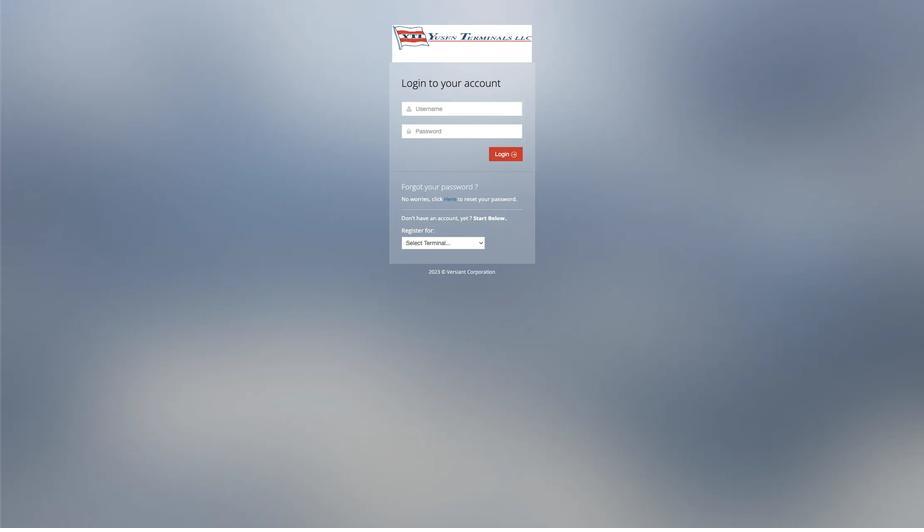 Task type: describe. For each thing, give the bounding box(es) containing it.
forgot your password ? no worries, click here to reset your password.
[[402, 182, 518, 203]]

worries,
[[411, 196, 431, 203]]

corporation
[[468, 269, 496, 276]]

swapright image
[[511, 152, 517, 158]]

1 vertical spatial ?
[[470, 215, 472, 222]]

to inside forgot your password ? no worries, click here to reset your password.
[[458, 196, 463, 203]]

Username text field
[[402, 102, 522, 116]]

here link
[[444, 196, 457, 203]]

for:
[[425, 227, 435, 235]]

2023 © versiant corporation
[[429, 269, 496, 276]]

2023
[[429, 269, 440, 276]]

password.
[[492, 196, 518, 203]]

login for login
[[495, 151, 511, 158]]

1 vertical spatial your
[[425, 182, 440, 192]]

versiant
[[447, 269, 466, 276]]

login for login to your account
[[402, 76, 427, 90]]

click
[[432, 196, 443, 203]]

login button
[[490, 147, 523, 161]]

register
[[402, 227, 424, 235]]

yet
[[461, 215, 469, 222]]

start
[[474, 215, 487, 222]]

register for:
[[402, 227, 435, 235]]

lock image
[[406, 128, 413, 135]]



Task type: vqa. For each thing, say whether or not it's contained in the screenshot.
the top home image
no



Task type: locate. For each thing, give the bounding box(es) containing it.
reset
[[465, 196, 477, 203]]

have
[[417, 215, 429, 222]]

1 vertical spatial login
[[495, 151, 511, 158]]

to
[[429, 76, 439, 90], [458, 196, 463, 203]]

? up reset
[[475, 182, 478, 192]]

2 horizontal spatial your
[[479, 196, 490, 203]]

0 horizontal spatial to
[[429, 76, 439, 90]]

account
[[465, 76, 501, 90]]

forgot
[[402, 182, 423, 192]]

to up username text field
[[429, 76, 439, 90]]

2 vertical spatial your
[[479, 196, 490, 203]]

0 vertical spatial login
[[402, 76, 427, 90]]

0 horizontal spatial your
[[425, 182, 440, 192]]

1 vertical spatial to
[[458, 196, 463, 203]]

no
[[402, 196, 409, 203]]

0 vertical spatial to
[[429, 76, 439, 90]]

to right 'here' link
[[458, 196, 463, 203]]

account,
[[438, 215, 459, 222]]

here
[[444, 196, 457, 203]]

don't
[[402, 215, 415, 222]]

login inside login "button"
[[495, 151, 511, 158]]

password
[[442, 182, 473, 192]]

1 horizontal spatial ?
[[475, 182, 478, 192]]

user image
[[406, 106, 413, 112]]

?
[[475, 182, 478, 192], [470, 215, 472, 222]]

below.
[[488, 215, 506, 222]]

0 vertical spatial ?
[[475, 182, 478, 192]]

.
[[506, 215, 508, 222]]

0 horizontal spatial login
[[402, 76, 427, 90]]

login
[[402, 76, 427, 90], [495, 151, 511, 158]]

your right reset
[[479, 196, 490, 203]]

1 horizontal spatial login
[[495, 151, 511, 158]]

1 horizontal spatial your
[[441, 76, 462, 90]]

? inside forgot your password ? no worries, click here to reset your password.
[[475, 182, 478, 192]]

Password password field
[[402, 124, 522, 139]]

0 horizontal spatial ?
[[470, 215, 472, 222]]

your
[[441, 76, 462, 90], [425, 182, 440, 192], [479, 196, 490, 203]]

don't have an account, yet ? start below. .
[[402, 215, 509, 222]]

your up click at the left top of page
[[425, 182, 440, 192]]

1 horizontal spatial to
[[458, 196, 463, 203]]

0 vertical spatial your
[[441, 76, 462, 90]]

? right yet
[[470, 215, 472, 222]]

login to your account
[[402, 76, 501, 90]]

©
[[442, 269, 446, 276]]

your up username text field
[[441, 76, 462, 90]]

an
[[430, 215, 437, 222]]



